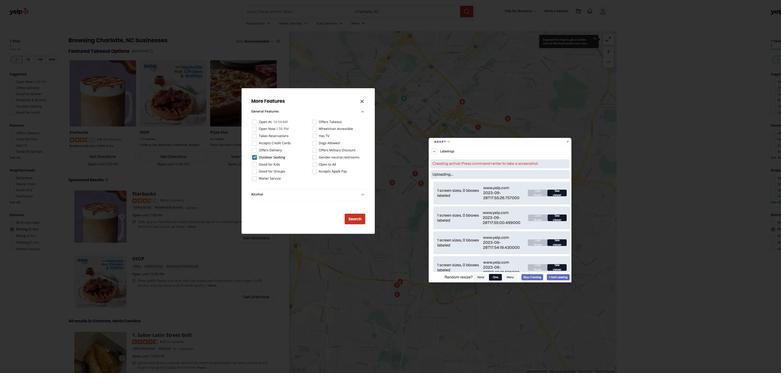 Task type: describe. For each thing, give the bounding box(es) containing it.
suggested
[[11, 80, 29, 85]]

now inside more features "dialog"
[[298, 141, 306, 146]]

auto services
[[363, 24, 386, 29]]

something
[[246, 244, 264, 249]]

0 horizontal spatial 1:56
[[37, 88, 45, 93]]

$$$$
[[54, 64, 61, 68]]

reviews) for the leftmost 3.6 star rating 'image'
[[120, 153, 135, 158]]

for left dinner at the left top of page
[[28, 102, 33, 107]]

1 vertical spatial starbucks link
[[147, 212, 173, 219]]

takeout inside more features "dialog"
[[366, 133, 380, 138]]

the inside "new waffle flavors are here. bite into brand-new flavors with crispy edges, fluffy insides, and the same scratch-made quality."
[[174, 315, 180, 320]]

all for features
[[18, 173, 22, 178]]

order
[[275, 244, 285, 249]]

1
[[11, 43, 13, 48]]

midnight
[[273, 180, 288, 185]]

delivery inside more features "dialog"
[[299, 165, 313, 170]]

good for groups inside more features "dialog"
[[288, 188, 317, 193]]

dinner
[[34, 102, 46, 107]]

$ button
[[12, 62, 25, 70]]

crispy
[[259, 310, 270, 315]]

0 vertical spatial 16 info v2 image
[[307, 44, 311, 48]]

auto
[[363, 24, 371, 29]]

offers down dogs
[[354, 165, 365, 170]]

wheelchair accessible
[[354, 141, 392, 146]]

brunch inside button
[[192, 228, 203, 233]]

jj's red hots - dilworth image
[[463, 199, 473, 209]]

pizza hut image
[[362, 237, 373, 247]]

expand the map to get a better look at the businesses near you. tooltip
[[600, 39, 666, 53]]

general features
[[279, 121, 310, 126]]

yelp
[[561, 10, 569, 15]]

expand
[[604, 41, 615, 46]]

auto services link
[[358, 19, 397, 34]]

2 vertical spatial 24 chevron down v2 image
[[400, 226, 406, 233]]

good down "good for kids"
[[18, 166, 27, 171]]

accepts credit cards
[[288, 157, 323, 162]]

offers up "good for kids"
[[18, 145, 29, 150]]

offers up good for dinner at the top left of the page
[[18, 95, 29, 100]]

$$
[[30, 64, 33, 68]]

search image
[[527, 10, 533, 16]]

apple
[[369, 188, 379, 193]]

get for ihop
[[271, 327, 278, 333]]

tea,
[[169, 159, 175, 163]]

0 vertical spatial groups
[[34, 166, 47, 171]]

for left kids
[[28, 152, 33, 157]]

& up fall
[[188, 228, 191, 233]]

carolina
[[138, 354, 156, 360]]

all inside 1 filter $ clear all
[[19, 52, 22, 57]]

starbucks inside ""pick up your favorite fall handcrafted beverage or try something new. order on the starbucks app & pick up today.""
[[153, 249, 170, 254]]

0 vertical spatial good for groups
[[18, 166, 47, 171]]

has tv for good
[[18, 159, 30, 164]]

lunch
[[34, 123, 45, 128]]

$$$$ button
[[51, 62, 65, 70]]

near
[[639, 46, 646, 50]]

search button
[[383, 238, 406, 249]]

gender-neutral restrooms
[[354, 172, 400, 177]]

sponsored results
[[76, 197, 115, 203]]

0 horizontal spatial tea
[[121, 160, 126, 164]]

"pick
[[153, 244, 161, 249]]

fluffy
[[283, 310, 291, 315]]

general
[[279, 121, 293, 126]]

the left map
[[616, 41, 621, 46]]

$$$
[[42, 64, 47, 68]]

10:54
[[304, 133, 313, 138]]

open at: 10:54 am
[[288, 133, 320, 138]]

see all for good for groups
[[11, 173, 22, 178]]

0 vertical spatial ihop link
[[155, 144, 166, 150]]

0 vertical spatial up
[[162, 244, 167, 249]]

0 vertical spatial charlotte,
[[107, 40, 139, 50]]

2 vertical spatial features
[[11, 137, 27, 142]]

beverage
[[219, 244, 235, 249]]

0 horizontal spatial view
[[36, 245, 44, 250]]

1 vertical spatial offers takeout
[[18, 145, 44, 150]]

bird's-eye view
[[18, 245, 44, 250]]

breakfast & brunch button
[[171, 228, 204, 233]]

0 horizontal spatial offers delivery
[[18, 95, 44, 100]]

1 vertical spatial 3.6 star rating image
[[147, 221, 176, 226]]

24 chevron down v2 image inside more features "dialog"
[[400, 213, 406, 220]]

& down dinner at the left top of page
[[35, 109, 38, 114]]

services for home services
[[333, 24, 347, 29]]

clear
[[11, 52, 18, 57]]

1 vertical spatial 16 info v2 image
[[116, 198, 121, 202]]

0 horizontal spatial brunch
[[39, 109, 51, 114]]

map region
[[280, 0, 685, 373]]

1 horizontal spatial breakfast
[[77, 160, 91, 164]]

comet grill image
[[431, 198, 441, 209]]

get directions for starbucks
[[271, 262, 300, 268]]

home services
[[321, 24, 347, 29]]

features for more features
[[294, 109, 317, 116]]

open until midnight
[[253, 180, 288, 185]]

1 vertical spatial starbucks image
[[83, 212, 141, 270]]

browsing
[[76, 40, 106, 50]]

write a review link
[[603, 8, 634, 17]]

has for dogs
[[354, 149, 361, 154]]

good left kids
[[18, 152, 27, 157]]

accepts for accepts apple pay
[[354, 188, 368, 193]]

duck donuts - charlotte image
[[456, 188, 467, 199]]

open until 7:00 pm
[[98, 180, 131, 185]]

the roasting company image
[[440, 308, 450, 319]]

more features
[[279, 109, 317, 116]]

offers up outdoor
[[288, 165, 298, 170]]

user actions element
[[557, 7, 661, 18]]

featured
[[76, 53, 100, 60]]

at:
[[298, 133, 303, 138]]

previous image
[[85, 238, 91, 244]]

0 vertical spatial now
[[28, 88, 36, 93]]

1:56 inside more features "dialog"
[[307, 141, 314, 146]]

pizza hut 62 reviews pizza, fast food, chicken wings
[[234, 144, 280, 163]]

slideshow element for ihop
[[83, 284, 141, 342]]

112
[[155, 152, 161, 157]]

24 chevron down v2 image inside the home services link
[[348, 23, 354, 29]]

nc
[[140, 40, 149, 50]]

the inside ""pick up your favorite fall handcrafted beverage or try something new. order on the starbucks app & pick up today.""
[[291, 244, 297, 249]]

& inside ""pick up your favorite fall handcrafted beverage or try something new. order on the starbucks app & pick up today.""
[[178, 249, 181, 254]]

a inside expand the map to get a better look at the businesses near you.
[[639, 41, 641, 46]]

0 horizontal spatial businesses
[[150, 40, 186, 50]]

see all button for good for groups
[[11, 173, 22, 178]]

good left dinner at the left top of page
[[18, 102, 27, 107]]

0 vertical spatial view
[[257, 171, 267, 177]]

0 horizontal spatial takeout
[[30, 145, 44, 150]]

"pick up your favorite fall handcrafted beverage or try something new. order on the starbucks app & pick up today."
[[153, 244, 297, 254]]

ihop for ihop 112 reviews coffee & tea, american (traditional), burgers
[[155, 144, 166, 150]]

open down view website link
[[253, 180, 263, 185]]

accessible
[[375, 141, 392, 146]]

offers delivery inside more features "dialog"
[[288, 165, 313, 170]]

lupie's cafe image
[[566, 182, 577, 193]]

for left 'lunch' on the left of the page
[[28, 123, 33, 128]]

wheelchair
[[354, 141, 374, 146]]

you.
[[646, 46, 653, 50]]

the right at
[[615, 46, 620, 50]]

ihop image
[[83, 284, 141, 342]]

coffee & tea button
[[147, 228, 169, 233]]

results
[[82, 354, 97, 360]]

outdoor seating
[[288, 172, 317, 177]]

write a review
[[605, 10, 632, 15]]

& left the brunch,
[[92, 160, 94, 164]]

business categories element
[[281, 19, 675, 34]]

0 vertical spatial breakfast & brunch
[[18, 109, 51, 114]]

offers up wheelchair
[[354, 133, 365, 138]]

starbucks for the top "starbucks" link
[[77, 144, 98, 150]]

sponsored inside featured takeout options sponsored
[[146, 54, 165, 59]]

reservations
[[299, 149, 321, 154]]

business
[[576, 10, 591, 15]]

driving (5 mi.)
[[18, 252, 43, 257]]

quality."
[[216, 315, 230, 320]]

0 horizontal spatial sponsored
[[76, 197, 99, 203]]

7:00
[[117, 180, 124, 185]]

ihop 112 reviews coffee & tea, american (traditional), burgers
[[155, 144, 222, 163]]

"new waffle flavors are here. bite into brand-new flavors with crispy edges, fluffy insides, and the same scratch-made quality."
[[153, 310, 291, 320]]

for inside button
[[569, 10, 575, 15]]

$ inside button
[[17, 64, 19, 68]]

good inside more features "dialog"
[[288, 188, 297, 193]]

offers military discount
[[354, 165, 395, 170]]

eye
[[29, 245, 35, 250]]

general features button
[[279, 121, 406, 128]]

see all button for starmount
[[11, 223, 22, 228]]

good for dinner
[[18, 102, 46, 107]]

0 horizontal spatial delivery
[[30, 95, 44, 100]]

clear all link
[[11, 52, 22, 57]]

tea inside button
[[162, 228, 168, 233]]

restaurants
[[285, 24, 305, 29]]

directions for starbucks
[[279, 262, 300, 268]]

2 vertical spatial pm
[[125, 180, 131, 185]]

offers takeout inside more features "dialog"
[[354, 133, 380, 138]]

until for starbucks
[[108, 180, 116, 185]]

for down "good for kids"
[[28, 166, 33, 171]]

24 chevron down v2 image for general features
[[400, 121, 406, 127]]

0 vertical spatial open now 1:56 pm
[[18, 88, 51, 93]]

sabor latin street grill image
[[526, 136, 537, 147]]

businesses inside expand the map to get a better look at the businesses near you.
[[621, 46, 638, 50]]

get directions link for ihop
[[266, 325, 305, 336]]

app
[[171, 249, 177, 254]]



Task type: vqa. For each thing, say whether or not it's contained in the screenshot.
I've
no



Task type: locate. For each thing, give the bounding box(es) containing it.
1 vertical spatial get directions
[[271, 327, 300, 333]]

group
[[9, 80, 66, 129], [9, 137, 66, 178], [9, 187, 66, 228]]

pm down am
[[315, 141, 321, 146]]

scratch-
[[191, 315, 205, 320]]

directions down fluffy
[[279, 327, 300, 333]]

credit
[[302, 157, 312, 162]]

see up neighborhoods
[[11, 173, 17, 178]]

takes
[[288, 149, 298, 154]]

3 group from the top
[[9, 187, 66, 228]]

1 flavors from the left
[[174, 310, 186, 315]]

62
[[234, 152, 237, 157]]

0 vertical spatial pm
[[46, 88, 51, 93]]

yelp for business button
[[559, 8, 599, 17]]

1 horizontal spatial tea
[[162, 228, 168, 233]]

(43 up breakfast & brunch button
[[184, 220, 189, 225]]

2 vertical spatial group
[[9, 187, 66, 228]]

1 vertical spatial see all
[[11, 223, 22, 228]]

0 vertical spatial $
[[11, 48, 12, 53]]

0 vertical spatial 3.6 (43 reviews)
[[108, 153, 135, 158]]

pay
[[379, 188, 386, 193]]

view up the mi.)
[[36, 245, 44, 250]]

see for good for groups
[[11, 173, 17, 178]]

2 vertical spatial breakfast
[[172, 228, 188, 233]]

1 vertical spatial directions
[[279, 327, 300, 333]]

south end
[[18, 209, 36, 214]]

brunch
[[39, 109, 51, 114], [192, 228, 203, 233]]

starbucks for the bottommost "starbucks" link
[[147, 212, 173, 219]]

24 chevron down v2 image up search
[[400, 226, 406, 233]]

made
[[205, 315, 215, 320]]

bite
[[203, 310, 210, 315]]

16 info v2 image right results
[[116, 198, 121, 202]]

get directions link down on
[[266, 259, 305, 271]]

1 horizontal spatial offers takeout
[[354, 133, 380, 138]]

1 get directions link from the top
[[266, 259, 305, 271]]

reviews up tea, at top left
[[162, 152, 173, 157]]

accepts left apple at the left bottom
[[354, 188, 368, 193]]

24 chevron down v2 image down close image
[[400, 121, 406, 127]]

for
[[569, 10, 575, 15], [28, 102, 33, 107], [28, 123, 33, 128], [28, 152, 33, 157], [28, 166, 33, 171], [298, 188, 303, 193]]

see inside button
[[11, 223, 17, 228]]

0 vertical spatial a
[[616, 10, 618, 15]]

1 horizontal spatial sponsored
[[146, 54, 165, 59]]

0 horizontal spatial 3.6 star rating image
[[77, 153, 106, 158]]

food,
[[250, 159, 258, 163]]

0 vertical spatial 24 chevron down v2 image
[[306, 23, 313, 29]]

open up results
[[98, 180, 107, 185]]

look
[[604, 46, 610, 50]]

good for kids
[[18, 152, 42, 157]]

1 vertical spatial delivery
[[299, 165, 313, 170]]

0 vertical spatial get
[[271, 262, 278, 268]]

get directions link
[[266, 259, 305, 271], [266, 325, 305, 336]]

$ down clear all link
[[17, 64, 19, 68]]

pizza hut link
[[234, 144, 253, 150]]

get directions for ihop
[[271, 327, 300, 333]]

search
[[387, 241, 402, 246]]

2 until from the left
[[264, 180, 272, 185]]

1 see all from the top
[[11, 173, 22, 178]]

16 chevron down v2 image
[[592, 10, 597, 14]]

1 vertical spatial starbucks
[[147, 212, 173, 219]]

groups up service
[[304, 188, 317, 193]]

has up dogs
[[354, 149, 361, 154]]

0 horizontal spatial offers takeout
[[18, 145, 44, 150]]

$ inside 1 filter $ clear all
[[11, 48, 12, 53]]

pm inside more features "dialog"
[[315, 141, 321, 146]]

has inside more features "dialog"
[[354, 149, 361, 154]]

1 services from the left
[[333, 24, 347, 29]]

breakfast & brunch, coffee & tea
[[77, 160, 126, 164]]

takeout up 'wheelchair accessible'
[[366, 133, 380, 138]]

0 vertical spatial slideshow element
[[83, 212, 141, 270]]

good for groups
[[18, 166, 47, 171], [288, 188, 317, 193]]

0 horizontal spatial reviews)
[[120, 153, 135, 158]]

0 vertical spatial starbucks image
[[444, 104, 454, 115]]

see all up neighborhoods
[[11, 173, 22, 178]]

tv for allowed
[[362, 149, 366, 154]]

pm
[[46, 88, 51, 93], [315, 141, 321, 146], [125, 180, 131, 185]]

directions
[[279, 262, 300, 268], [279, 327, 300, 333]]

1 vertical spatial groups
[[304, 188, 317, 193]]

the right on
[[291, 244, 297, 249]]

get down new.
[[271, 262, 278, 268]]

1 vertical spatial pm
[[315, 141, 321, 146]]

0 horizontal spatial starbucks link
[[77, 144, 98, 150]]

2 slideshow element from the top
[[83, 284, 141, 342]]

1 horizontal spatial good for groups
[[288, 188, 317, 193]]

a right write
[[616, 10, 618, 15]]

until for pizza hut
[[264, 180, 272, 185]]

has tv down "good for kids"
[[18, 159, 30, 164]]

view website
[[257, 171, 285, 177]]

1 horizontal spatial 3.6 (43 reviews)
[[178, 220, 204, 225]]

0 horizontal spatial good for groups
[[18, 166, 47, 171]]

sort:
[[263, 43, 271, 48]]

group containing features
[[9, 137, 66, 178]]

offers takeout up "good for kids"
[[18, 145, 44, 150]]

more features dialog
[[0, 0, 781, 373]]

1 vertical spatial ihop
[[147, 284, 160, 291]]

with
[[251, 310, 258, 315]]

& up "pick
[[159, 228, 161, 233]]

browsing charlotte, nc businesses
[[76, 40, 186, 50]]

until left "7:00"
[[108, 180, 116, 185]]

see for starmount
[[11, 223, 17, 228]]

directions down on
[[279, 262, 300, 268]]

2 see from the top
[[11, 223, 17, 228]]

group containing neighborhoods
[[9, 187, 66, 228]]

good for groups down "good for kids"
[[18, 166, 47, 171]]

wings
[[271, 159, 280, 163]]

3.6 star rating image up the brunch,
[[77, 153, 106, 158]]

coffee inside button
[[148, 228, 158, 233]]

1 horizontal spatial until
[[264, 180, 272, 185]]

2 services from the left
[[372, 24, 386, 29]]

1 vertical spatial breakfast
[[77, 160, 91, 164]]

starbucks up the brunch,
[[77, 144, 98, 150]]

all for neighborhoods
[[18, 223, 22, 228]]

steele
[[18, 202, 28, 207]]

24 chevron down v2 image inside general features dropdown button
[[400, 121, 406, 127]]

1 vertical spatial 24 chevron down v2 image
[[400, 213, 406, 220]]

1 horizontal spatial has tv
[[354, 149, 366, 154]]

3.6 (43 reviews) up breakfast & brunch, coffee & tea
[[108, 153, 135, 158]]

0 horizontal spatial services
[[333, 24, 347, 29]]

0 vertical spatial has tv
[[354, 149, 366, 154]]

24 chevron down v2 image
[[306, 23, 313, 29], [400, 121, 406, 127], [400, 226, 406, 233]]

map
[[622, 41, 629, 46]]

website
[[268, 171, 285, 177]]

24 chevron down v2 image for restaurants
[[306, 23, 313, 29]]

1 horizontal spatial reviews
[[238, 152, 249, 157]]

view website link
[[234, 169, 308, 180]]

pick
[[182, 249, 189, 254]]

has down "good for kids"
[[18, 159, 25, 164]]

0 vertical spatial breakfast
[[18, 109, 34, 114]]

starbucks link up coffee & tea in the bottom left of the page
[[147, 212, 173, 219]]

accepts down takes
[[288, 157, 301, 162]]

coffee
[[155, 159, 165, 163], [107, 160, 117, 164], [148, 228, 158, 233]]

accepts for accepts credit cards
[[288, 157, 301, 162]]

1 slideshow element from the top
[[83, 212, 141, 270]]

a inside "link"
[[616, 10, 618, 15]]

2 flavors from the left
[[239, 310, 250, 315]]

north
[[125, 354, 137, 360]]

get
[[634, 41, 638, 46]]

has tv inside more features "dialog"
[[354, 149, 366, 154]]

american
[[176, 159, 190, 163]]

in
[[98, 354, 102, 360]]

delivery up dinner at the left top of page
[[30, 95, 44, 100]]

services for auto services
[[372, 24, 386, 29]]

steele creek
[[18, 202, 39, 207]]

1 group from the top
[[9, 80, 66, 129]]

are
[[187, 310, 193, 315]]

1 see from the top
[[11, 173, 17, 178]]

"new
[[153, 310, 162, 315]]

tea up your
[[162, 228, 168, 233]]

breakfast inside button
[[172, 228, 188, 233]]

option group containing distance
[[9, 237, 66, 281]]

pm right "7:00"
[[125, 180, 131, 185]]

1 horizontal spatial reviews)
[[190, 220, 204, 225]]

all right clear
[[19, 52, 22, 57]]

pasta & provisions image
[[436, 322, 447, 333]]

offers delivery up good for dinner at the top left of the page
[[18, 95, 44, 100]]

1 horizontal spatial now
[[298, 141, 306, 146]]

0 vertical spatial starbucks
[[77, 144, 98, 150]]

1 get from the top
[[271, 262, 278, 268]]

ballantyne
[[18, 195, 36, 200]]

1 vertical spatial (43
[[184, 220, 189, 225]]

ihop up "new
[[147, 284, 160, 291]]

starbucks image
[[444, 104, 454, 115], [83, 212, 141, 270]]

coffee right the brunch,
[[107, 160, 117, 164]]

2 see all from the top
[[11, 223, 22, 228]]

3.6 star rating image up coffee & tea in the bottom left of the page
[[147, 221, 176, 226]]

1 horizontal spatial starbucks link
[[147, 212, 173, 219]]

takes reservations
[[288, 149, 321, 154]]

0 horizontal spatial reviews
[[162, 152, 173, 157]]

2 reviews from the left
[[238, 152, 249, 157]]

3.6 (43 reviews) for the bottommost 3.6 star rating 'image'
[[178, 220, 204, 225]]

for up waiter service
[[298, 188, 303, 193]]

1 horizontal spatial accepts
[[354, 188, 368, 193]]

1 vertical spatial charlotte,
[[103, 354, 124, 360]]

2 get directions from the top
[[271, 327, 300, 333]]

& right the brunch,
[[118, 160, 120, 164]]

allowed
[[364, 157, 378, 162]]

None search field
[[281, 6, 538, 19]]

0 vertical spatial starbucks link
[[77, 144, 98, 150]]

24 chevron down v2 image
[[348, 23, 354, 29], [400, 213, 406, 220]]

0 horizontal spatial starbucks image
[[83, 212, 141, 270]]

1 horizontal spatial 16 info v2 image
[[307, 44, 311, 48]]

breakfast left the brunch,
[[77, 160, 91, 164]]

ihop inside ihop 112 reviews coffee & tea, american (traditional), burgers
[[155, 144, 166, 150]]

see all for starmount
[[11, 223, 22, 228]]

for inside more features "dialog"
[[298, 188, 303, 193]]

3.6 up breakfast & brunch, coffee & tea
[[108, 153, 113, 158]]

reviews) for the bottommost 3.6 star rating 'image'
[[190, 220, 204, 225]]

1 horizontal spatial up
[[190, 249, 194, 254]]

1 directions from the top
[[279, 262, 300, 268]]

2 get from the top
[[271, 327, 278, 333]]

(43
[[114, 153, 119, 158], [184, 220, 189, 225]]

0 vertical spatial brunch
[[39, 109, 51, 114]]

today."
[[195, 249, 207, 254]]

tv down "good for kids"
[[26, 159, 30, 164]]

1 get directions from the top
[[271, 262, 300, 268]]

0 horizontal spatial breakfast & brunch
[[18, 109, 51, 114]]

1 horizontal spatial groups
[[304, 188, 317, 193]]

& left tea, at top left
[[166, 159, 168, 163]]

brunch down dinner at the left top of page
[[39, 109, 51, 114]]

has for good
[[18, 159, 25, 164]]

services right home
[[333, 24, 347, 29]]

breakfast & brunch inside breakfast & brunch button
[[172, 228, 203, 233]]

slideshow element
[[83, 212, 141, 270], [83, 284, 141, 342]]

now up good for dinner at the top left of the page
[[28, 88, 36, 93]]

all up neighborhoods
[[18, 173, 22, 178]]

review
[[619, 10, 632, 15]]

0 vertical spatial sponsored
[[146, 54, 165, 59]]

has tv
[[354, 149, 366, 154], [18, 159, 30, 164]]

0 horizontal spatial 24 chevron down v2 image
[[348, 23, 354, 29]]

offers delivery up outdoor seating
[[288, 165, 313, 170]]

all
[[76, 354, 82, 360]]

features for general features
[[294, 121, 310, 126]]

get directions link for starbucks
[[266, 259, 305, 271]]

fall
[[191, 244, 196, 249]]

0 horizontal spatial open now 1:56 pm
[[18, 88, 51, 93]]

starbucks up coffee & tea in the bottom left of the page
[[147, 212, 173, 219]]

open now 1:56 pm inside more features "dialog"
[[288, 141, 321, 146]]

group containing open now
[[9, 80, 66, 129]]

get for starbucks
[[271, 262, 278, 268]]

2 vertical spatial starbucks
[[153, 249, 170, 254]]

0 vertical spatial offers takeout
[[354, 133, 380, 138]]

edges,
[[271, 310, 282, 315]]

charlotte,
[[107, 40, 139, 50], [103, 354, 124, 360]]

24 chevron down v2 image inside restaurants link
[[306, 23, 313, 29]]

1 horizontal spatial takeout
[[101, 53, 122, 60]]

takeout left options
[[101, 53, 122, 60]]

hut
[[245, 144, 253, 150]]

open up takes
[[288, 141, 297, 146]]

sabor latin street grill image
[[83, 369, 141, 373]]

pizza
[[234, 144, 244, 150]]

delivery down credit
[[299, 165, 313, 170]]

kids
[[34, 152, 42, 157]]

1 reviews from the left
[[162, 152, 173, 157]]

coffee for breakfast
[[107, 160, 117, 164]]

0 vertical spatial tea
[[121, 160, 126, 164]]

good
[[18, 102, 27, 107], [18, 123, 27, 128], [18, 152, 27, 157], [18, 166, 27, 171], [288, 188, 297, 193]]

features inside dropdown button
[[294, 121, 310, 126]]

same
[[181, 315, 190, 320]]

0 vertical spatial features
[[294, 109, 317, 116]]

0 horizontal spatial 16 info v2 image
[[116, 198, 121, 202]]

breakfast up favorite
[[172, 228, 188, 233]]

24 chevron down v2 image right 'restaurants'
[[306, 23, 313, 29]]

0 vertical spatial ihop
[[155, 144, 166, 150]]

starbucks image inside map region
[[444, 104, 454, 115]]

1 vertical spatial has tv
[[18, 159, 30, 164]]

good up waiter
[[288, 188, 297, 193]]

1:56 up dinner at the left top of page
[[37, 88, 45, 93]]

ihop link up 112
[[155, 144, 166, 150]]

has tv for dogs
[[354, 149, 366, 154]]

1 horizontal spatial brunch
[[192, 228, 203, 233]]

1 see all button from the top
[[11, 173, 22, 178]]

now
[[28, 88, 36, 93], [298, 141, 306, 146]]

tv for for
[[26, 159, 30, 164]]

tea up "7:00"
[[121, 160, 126, 164]]

discount
[[380, 165, 395, 170]]

2 get directions link from the top
[[266, 325, 305, 336]]

1 horizontal spatial (43
[[184, 220, 189, 225]]

1 vertical spatial group
[[9, 137, 66, 178]]

filter
[[14, 43, 23, 48]]

services right auto
[[372, 24, 386, 29]]

offers takeout up wheelchair
[[354, 133, 380, 138]]

3.6 (43 reviews) for the leftmost 3.6 star rating 'image'
[[108, 153, 135, 158]]

tea
[[121, 160, 126, 164], [162, 228, 168, 233]]

$ left filter
[[11, 48, 12, 53]]

0 vertical spatial 24 chevron down v2 image
[[348, 23, 354, 29]]

reviews inside ihop 112 reviews coffee & tea, american (traditional), burgers
[[162, 152, 173, 157]]

0 horizontal spatial 3.6 (43 reviews)
[[108, 153, 135, 158]]

3.6 for the bottommost 3.6 star rating 'image'
[[178, 220, 183, 225]]

0 horizontal spatial groups
[[34, 166, 47, 171]]

get directions down fluffy
[[271, 327, 300, 333]]

1 vertical spatial ihop link
[[147, 284, 160, 291]]

1 vertical spatial brunch
[[192, 228, 203, 233]]

has tv up dogs
[[354, 149, 366, 154]]

options
[[123, 53, 144, 60]]

burgers
[[210, 159, 222, 163]]

1 horizontal spatial has
[[354, 149, 361, 154]]

ihop for ihop
[[147, 284, 160, 291]]

groups inside more features "dialog"
[[304, 188, 317, 193]]

3.6 star rating image
[[77, 153, 106, 158], [147, 221, 176, 226]]

2 vertical spatial takeout
[[30, 145, 44, 150]]

1 vertical spatial get
[[271, 327, 278, 333]]

better
[[642, 41, 651, 46]]

coffee down 112
[[155, 159, 165, 163]]

the
[[616, 41, 621, 46], [615, 46, 620, 50], [291, 244, 297, 249], [174, 315, 180, 320]]

up left your
[[162, 244, 167, 249]]

charlotte, right in
[[103, 354, 124, 360]]

until
[[108, 180, 116, 185], [264, 180, 272, 185]]

see
[[11, 173, 17, 178], [11, 223, 17, 228]]

see all button down starmount
[[11, 223, 22, 228]]

breakfast & brunch
[[18, 109, 51, 114], [172, 228, 203, 233]]

0 vertical spatial tv
[[362, 149, 366, 154]]

&
[[35, 109, 38, 114], [166, 159, 168, 163], [92, 160, 94, 164], [118, 160, 120, 164], [159, 228, 161, 233], [188, 228, 191, 233], [178, 249, 181, 254]]

viva chicken image
[[436, 312, 446, 323]]

cards
[[313, 157, 323, 162]]

1:56
[[37, 88, 45, 93], [307, 141, 314, 146]]

up down fall
[[190, 249, 194, 254]]

option group
[[9, 237, 66, 281]]

to
[[630, 41, 633, 46]]

close image
[[399, 110, 406, 116]]

1 horizontal spatial a
[[639, 41, 641, 46]]

flavors up the same
[[174, 310, 186, 315]]

slideshow element for starbucks
[[83, 212, 141, 270]]

1 until from the left
[[108, 180, 116, 185]]

bird's-
[[18, 245, 29, 250]]

pm up dinner at the left top of page
[[46, 88, 51, 93]]

16 info v2 image
[[307, 44, 311, 48], [116, 198, 121, 202]]

1 vertical spatial offers delivery
[[288, 165, 313, 170]]

& inside ihop 112 reviews coffee & tea, american (traditional), burgers
[[166, 159, 168, 163]]

breakfast & brunch link
[[171, 228, 204, 234]]

seating
[[304, 172, 317, 177]]

view
[[257, 171, 267, 177], [36, 245, 44, 250]]

0 vertical spatial takeout
[[101, 53, 122, 60]]

pizza,
[[234, 159, 242, 163]]

2 group from the top
[[9, 137, 66, 178]]

get down edges,
[[271, 327, 278, 333]]

features up general features on the left top of the page
[[294, 109, 317, 116]]

brunch up fall
[[192, 228, 203, 233]]

open down the suggested at left top
[[18, 88, 27, 93]]

1 vertical spatial reviews)
[[190, 220, 204, 225]]

1 horizontal spatial services
[[372, 24, 386, 29]]

starbucks link up the brunch,
[[77, 144, 98, 150]]

groups
[[34, 166, 47, 171], [304, 188, 317, 193]]

tv inside more features "dialog"
[[362, 149, 366, 154]]

coffee inside ihop 112 reviews coffee & tea, american (traditional), burgers
[[155, 159, 165, 163]]

sponsored left results
[[76, 197, 99, 203]]

directions for ihop
[[279, 327, 300, 333]]

$$$ button
[[38, 62, 51, 70]]

2 see all button from the top
[[11, 223, 22, 228]]

1 horizontal spatial tv
[[362, 149, 366, 154]]

starbucks down "pick
[[153, 249, 170, 254]]

open now 1:56 pm up good for dinner at the top left of the page
[[18, 88, 51, 93]]

groups down kids
[[34, 166, 47, 171]]

coffee for ihop
[[155, 159, 165, 163]]

white duck taco shop image
[[509, 108, 519, 119]]

until down view website link
[[264, 180, 272, 185]]

all down starmount
[[18, 223, 22, 228]]

1 horizontal spatial $
[[17, 64, 19, 68]]

0 vertical spatial directions
[[279, 262, 300, 268]]

0 vertical spatial (43
[[114, 153, 119, 158]]

0 vertical spatial accepts
[[288, 157, 301, 162]]

3.6 for the leftmost 3.6 star rating 'image'
[[108, 153, 113, 158]]

good left 'lunch' on the left of the page
[[18, 123, 27, 128]]

good for groups up waiter service
[[288, 188, 317, 193]]

reviews)
[[120, 153, 135, 158], [190, 220, 204, 225]]

outdoor
[[288, 172, 303, 177]]

for right yelp
[[569, 10, 575, 15]]

0 vertical spatial 3.6
[[108, 153, 113, 158]]

open now 1:56 pm up takes reservations
[[288, 141, 321, 146]]

2 directions from the top
[[279, 327, 300, 333]]

1 vertical spatial a
[[639, 41, 641, 46]]

view up the open until midnight
[[257, 171, 267, 177]]

am
[[314, 133, 320, 138]]

starbucks
[[77, 144, 98, 150], [147, 212, 173, 219], [153, 249, 170, 254]]

reviews inside the pizza hut 62 reviews pizza, fast food, chicken wings
[[238, 152, 249, 157]]

the giddy goat coffee roasters image
[[559, 127, 570, 137]]

1 horizontal spatial breakfast & brunch
[[172, 228, 203, 233]]

takeout up kids
[[30, 145, 44, 150]]

open left at:
[[288, 133, 297, 138]]



